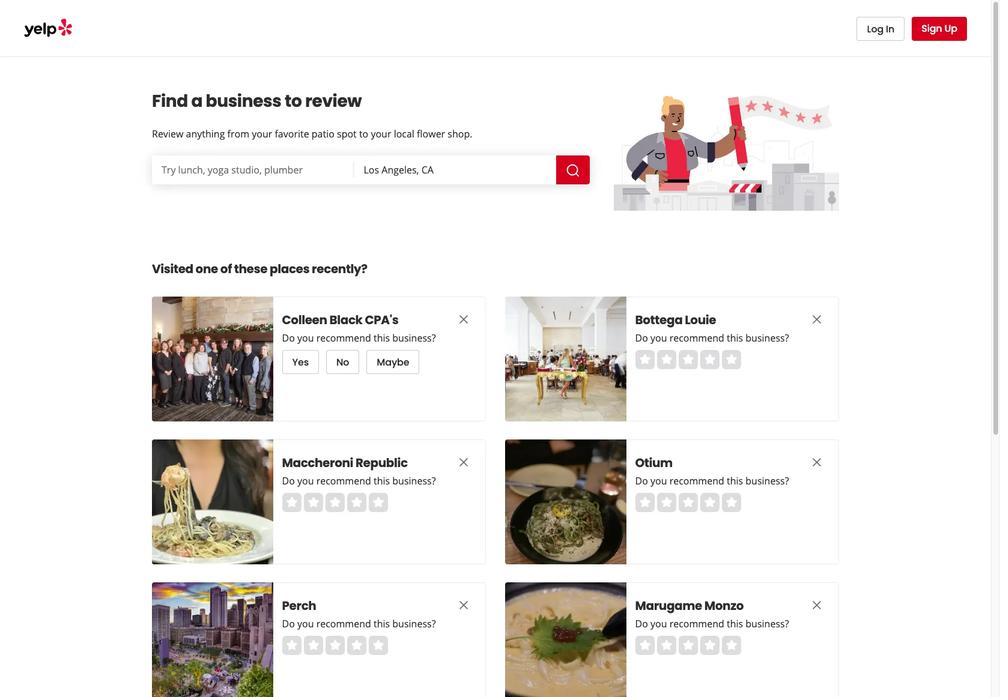 Task type: vqa. For each thing, say whether or not it's contained in the screenshot.
Maccheroni Republic's Dismiss card icon
yes



Task type: locate. For each thing, give the bounding box(es) containing it.
do you recommend this business? down the bottega louie link
[[636, 332, 790, 345]]

you
[[298, 332, 314, 345], [651, 332, 668, 345], [298, 475, 314, 488], [651, 475, 668, 488], [298, 618, 314, 631], [651, 618, 668, 631]]

your right "from"
[[252, 127, 272, 141]]

2 dismiss card image from the top
[[457, 455, 471, 470]]

recommend for maccheroni republic
[[317, 475, 372, 488]]

this down perch link at the left of the page
[[374, 618, 390, 631]]

you down "marugame"
[[651, 618, 668, 631]]

None search field
[[152, 156, 593, 185]]

recommend down perch link at the left of the page
[[317, 618, 372, 631]]

in
[[887, 22, 895, 36]]

republic
[[356, 455, 408, 472]]

recommend down 'black'
[[317, 332, 372, 345]]

business? for black
[[393, 332, 436, 345]]

recommend for marugame monzo
[[670, 618, 725, 631]]

this for otium
[[728, 475, 744, 488]]

None radio
[[679, 350, 698, 370], [701, 350, 720, 370], [722, 350, 742, 370], [304, 493, 323, 513], [636, 493, 655, 513], [701, 493, 720, 513], [347, 637, 367, 656], [658, 637, 677, 656], [679, 637, 698, 656], [722, 637, 742, 656], [679, 350, 698, 370], [701, 350, 720, 370], [722, 350, 742, 370], [304, 493, 323, 513], [636, 493, 655, 513], [701, 493, 720, 513], [347, 637, 367, 656], [658, 637, 677, 656], [679, 637, 698, 656], [722, 637, 742, 656]]

colleen black cpa's link
[[282, 312, 433, 329]]

0 vertical spatial to
[[285, 90, 302, 113]]

dismiss card image for otium
[[810, 455, 825, 470]]

bottega
[[636, 312, 683, 329]]

bottega louie link
[[636, 312, 786, 329]]

cpa's
[[365, 312, 399, 329]]

review anything from your favorite patio spot to your local flower shop.
[[152, 127, 473, 141]]

do for bottega louie
[[636, 332, 649, 345]]

recommend for perch
[[317, 618, 372, 631]]

you down "maccheroni"
[[298, 475, 314, 488]]

recently?
[[312, 261, 368, 278]]

do for maccheroni republic
[[282, 475, 295, 488]]

perch
[[282, 598, 317, 615]]

perch link
[[282, 598, 433, 615]]

this down the bottega louie link
[[728, 332, 744, 345]]

this down republic at the bottom left of the page
[[374, 475, 390, 488]]

you down the colleen
[[298, 332, 314, 345]]

0 horizontal spatial none field
[[162, 163, 345, 177]]

0 horizontal spatial your
[[252, 127, 272, 141]]

business? down republic at the bottom left of the page
[[393, 475, 436, 488]]

places
[[270, 261, 310, 278]]

do you recommend this business?
[[282, 332, 436, 345], [636, 332, 790, 345], [282, 475, 436, 488], [636, 475, 790, 488], [282, 618, 436, 631], [636, 618, 790, 631]]

none field the find
[[162, 163, 345, 177]]

do you recommend this business? down maccheroni republic link
[[282, 475, 436, 488]]

none field down shop.
[[364, 163, 547, 177]]

sign up
[[922, 22, 958, 35]]

log in link
[[857, 17, 905, 41]]

do you recommend this business? down perch link at the left of the page
[[282, 618, 436, 631]]

do you recommend this business? down colleen black cpa's "link"
[[282, 332, 436, 345]]

black
[[330, 312, 363, 329]]

your left the local
[[371, 127, 392, 141]]

rating element
[[636, 350, 742, 370], [282, 493, 388, 513], [636, 493, 742, 513], [282, 637, 388, 656], [636, 637, 742, 656]]

this
[[374, 332, 390, 345], [728, 332, 744, 345], [374, 475, 390, 488], [728, 475, 744, 488], [374, 618, 390, 631], [728, 618, 744, 631]]

rating element for marugame
[[636, 637, 742, 656]]

this down otium link
[[728, 475, 744, 488]]

do you recommend this business? for marugame monzo
[[636, 618, 790, 631]]

rating element down maccheroni republic
[[282, 493, 388, 513]]

recommend down otium link
[[670, 475, 725, 488]]

do you recommend this business? down otium link
[[636, 475, 790, 488]]

1 horizontal spatial none field
[[364, 163, 547, 177]]

maccheroni republic link
[[282, 455, 433, 472]]

do down the otium
[[636, 475, 649, 488]]

you for bottega louie
[[651, 332, 668, 345]]

none field near
[[364, 163, 547, 177]]

None radio
[[636, 350, 655, 370], [658, 350, 677, 370], [282, 493, 302, 513], [326, 493, 345, 513], [347, 493, 367, 513], [369, 493, 388, 513], [658, 493, 677, 513], [679, 493, 698, 513], [722, 493, 742, 513], [282, 637, 302, 656], [304, 637, 323, 656], [326, 637, 345, 656], [369, 637, 388, 656], [636, 637, 655, 656], [701, 637, 720, 656], [636, 350, 655, 370], [658, 350, 677, 370], [282, 493, 302, 513], [326, 493, 345, 513], [347, 493, 367, 513], [369, 493, 388, 513], [658, 493, 677, 513], [679, 493, 698, 513], [722, 493, 742, 513], [282, 637, 302, 656], [304, 637, 323, 656], [326, 637, 345, 656], [369, 637, 388, 656], [636, 637, 655, 656], [701, 637, 720, 656]]

0 vertical spatial dismiss card image
[[457, 312, 471, 327]]

shop.
[[448, 127, 473, 141]]

do down the colleen
[[282, 332, 295, 345]]

to
[[285, 90, 302, 113], [359, 127, 369, 141]]

maybe
[[377, 356, 410, 369]]

1 your from the left
[[252, 127, 272, 141]]

1 vertical spatial to
[[359, 127, 369, 141]]

business?
[[393, 332, 436, 345], [746, 332, 790, 345], [393, 475, 436, 488], [746, 475, 790, 488], [393, 618, 436, 631], [746, 618, 790, 631]]

this down monzo
[[728, 618, 744, 631]]

photo of otium image
[[505, 440, 627, 565]]

do for marugame monzo
[[636, 618, 649, 631]]

2 your from the left
[[371, 127, 392, 141]]

dismiss card image for marugame monzo
[[810, 599, 825, 613]]

you down bottega
[[651, 332, 668, 345]]

do down perch at the bottom of page
[[282, 618, 295, 631]]

to up favorite
[[285, 90, 302, 113]]

1 horizontal spatial your
[[371, 127, 392, 141]]

your
[[252, 127, 272, 141], [371, 127, 392, 141]]

louie
[[686, 312, 717, 329]]

dismiss card image
[[810, 312, 825, 327], [810, 455, 825, 470], [457, 599, 471, 613], [810, 599, 825, 613]]

visited one of these places recently?
[[152, 261, 368, 278]]

1 dismiss card image from the top
[[457, 312, 471, 327]]

recommend down marugame monzo
[[670, 618, 725, 631]]

do you recommend this business? down marugame monzo link
[[636, 618, 790, 631]]

this down the cpa's
[[374, 332, 390, 345]]

do for colleen black cpa's
[[282, 332, 295, 345]]

business? down the bottega louie link
[[746, 332, 790, 345]]

do you recommend this business? for perch
[[282, 618, 436, 631]]

do you recommend this business? for colleen black cpa's
[[282, 332, 436, 345]]

1 none field from the left
[[162, 163, 345, 177]]

none field down "from"
[[162, 163, 345, 177]]

recommend down maccheroni republic
[[317, 475, 372, 488]]

you down the otium
[[651, 475, 668, 488]]

do down bottega
[[636, 332, 649, 345]]

recommend
[[317, 332, 372, 345], [670, 332, 725, 345], [317, 475, 372, 488], [670, 475, 725, 488], [317, 618, 372, 631], [670, 618, 725, 631]]

find
[[152, 90, 188, 113]]

photo of marugame monzo image
[[505, 583, 627, 698]]

you for otium
[[651, 475, 668, 488]]

this for maccheroni republic
[[374, 475, 390, 488]]

1 vertical spatial dismiss card image
[[457, 455, 471, 470]]

do down "marugame"
[[636, 618, 649, 631]]

anything
[[186, 127, 225, 141]]

recommend down louie
[[670, 332, 725, 345]]

rating element down marugame monzo
[[636, 637, 742, 656]]

do
[[282, 332, 295, 345], [636, 332, 649, 345], [282, 475, 295, 488], [636, 475, 649, 488], [282, 618, 295, 631], [636, 618, 649, 631]]

from
[[228, 127, 249, 141]]

2 none field from the left
[[364, 163, 547, 177]]

this for bottega louie
[[728, 332, 744, 345]]

rating element down bottega louie
[[636, 350, 742, 370]]

to right spot
[[359, 127, 369, 141]]

business? down marugame monzo link
[[746, 618, 790, 631]]

you down perch at the bottom of page
[[298, 618, 314, 631]]

search image
[[566, 163, 581, 178]]

None field
[[162, 163, 345, 177], [364, 163, 547, 177]]

no
[[337, 356, 350, 369]]

dismiss card image
[[457, 312, 471, 327], [457, 455, 471, 470]]

business? up maybe button
[[393, 332, 436, 345]]

do down "maccheroni"
[[282, 475, 295, 488]]



Task type: describe. For each thing, give the bounding box(es) containing it.
up
[[945, 22, 958, 35]]

this for perch
[[374, 618, 390, 631]]

business? down perch link at the left of the page
[[393, 618, 436, 631]]

rating element down perch link at the left of the page
[[282, 637, 388, 656]]

1 horizontal spatial to
[[359, 127, 369, 141]]

marugame monzo link
[[636, 598, 786, 615]]

flower
[[417, 127, 445, 141]]

colleen
[[282, 312, 328, 329]]

visited
[[152, 261, 193, 278]]

Near text field
[[364, 163, 547, 177]]

recommend for bottega louie
[[670, 332, 725, 345]]

you for perch
[[298, 618, 314, 631]]

dismiss card image for perch
[[457, 599, 471, 613]]

do for perch
[[282, 618, 295, 631]]

marugame
[[636, 598, 703, 615]]

one
[[196, 261, 218, 278]]

business
[[206, 90, 282, 113]]

business? down otium link
[[746, 475, 790, 488]]

this for colleen black cpa's
[[374, 332, 390, 345]]

do for otium
[[636, 475, 649, 488]]

do you recommend this business? for otium
[[636, 475, 790, 488]]

no button
[[327, 350, 360, 374]]

recommend for otium
[[670, 475, 725, 488]]

colleen black cpa's
[[282, 312, 399, 329]]

patio
[[312, 127, 335, 141]]

review
[[305, 90, 362, 113]]

log in
[[868, 22, 895, 36]]

maccheroni
[[282, 455, 354, 472]]

find a business to review
[[152, 90, 362, 113]]

you for colleen black cpa's
[[298, 332, 314, 345]]

otium link
[[636, 455, 786, 472]]

marugame monzo
[[636, 598, 744, 615]]

dismiss card image for maccheroni republic
[[457, 455, 471, 470]]

do you recommend this business? for maccheroni republic
[[282, 475, 436, 488]]

you for marugame monzo
[[651, 618, 668, 631]]

a
[[191, 90, 203, 113]]

sign
[[922, 22, 943, 35]]

rating element for maccheroni
[[282, 493, 388, 513]]

photo of colleen black cpa's image
[[152, 297, 273, 422]]

maccheroni republic
[[282, 455, 408, 472]]

Find text field
[[162, 163, 345, 177]]

recommend for colleen black cpa's
[[317, 332, 372, 345]]

rating element for bottega
[[636, 350, 742, 370]]

do you recommend this business? for bottega louie
[[636, 332, 790, 345]]

spot
[[337, 127, 357, 141]]

log
[[868, 22, 884, 36]]

local
[[394, 127, 415, 141]]

0 horizontal spatial to
[[285, 90, 302, 113]]

maybe button
[[367, 350, 420, 374]]

otium
[[636, 455, 673, 472]]

you for maccheroni republic
[[298, 475, 314, 488]]

yes
[[293, 356, 309, 369]]

dismiss card image for colleen black cpa's
[[457, 312, 471, 327]]

sign up link
[[913, 17, 968, 41]]

business? for republic
[[393, 475, 436, 488]]

business? for monzo
[[746, 618, 790, 631]]

photo of bottega louie image
[[505, 297, 627, 422]]

these
[[234, 261, 268, 278]]

monzo
[[705, 598, 744, 615]]

of
[[220, 261, 232, 278]]

dismiss card image for bottega louie
[[810, 312, 825, 327]]

review
[[152, 127, 184, 141]]

photo of maccheroni republic image
[[152, 440, 273, 565]]

yes button
[[282, 350, 319, 374]]

favorite
[[275, 127, 309, 141]]

rating element down otium link
[[636, 493, 742, 513]]

photo of perch image
[[152, 583, 273, 698]]

business? for louie
[[746, 332, 790, 345]]

bottega louie
[[636, 312, 717, 329]]

this for marugame monzo
[[728, 618, 744, 631]]



